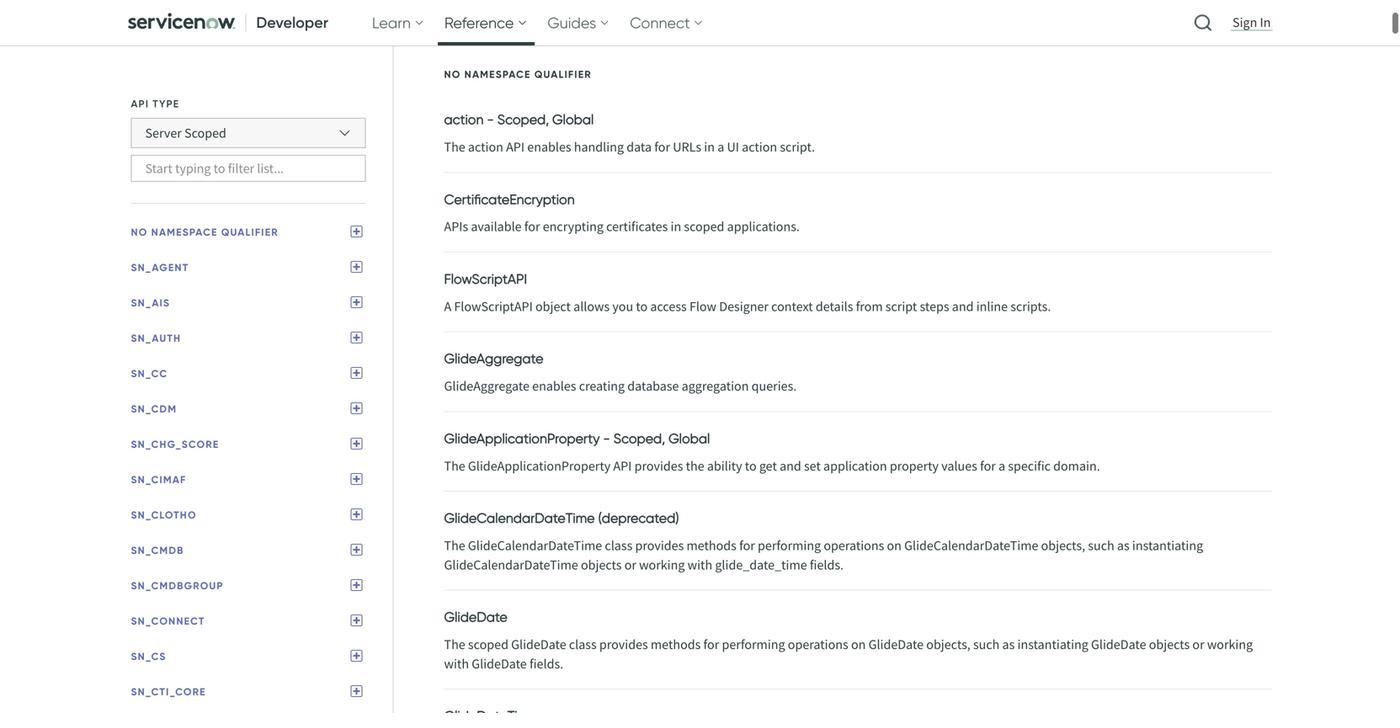 Task type: describe. For each thing, give the bounding box(es) containing it.
developer
[[256, 13, 328, 32]]

sign in button
[[1230, 13, 1275, 32]]

guides button
[[541, 0, 617, 45]]

sign in
[[1233, 14, 1271, 31]]

connect
[[630, 13, 690, 32]]

guides
[[548, 13, 596, 32]]



Task type: locate. For each thing, give the bounding box(es) containing it.
connect button
[[623, 0, 710, 45]]

reference
[[445, 13, 514, 32]]

developer link
[[121, 0, 338, 45]]

reference button
[[438, 0, 534, 45]]

sign
[[1233, 14, 1258, 31]]

in
[[1260, 14, 1271, 31]]

learn
[[372, 13, 411, 32]]

learn button
[[365, 0, 431, 45]]



Task type: vqa. For each thing, say whether or not it's contained in the screenshot.
Learn BUTTON
yes



